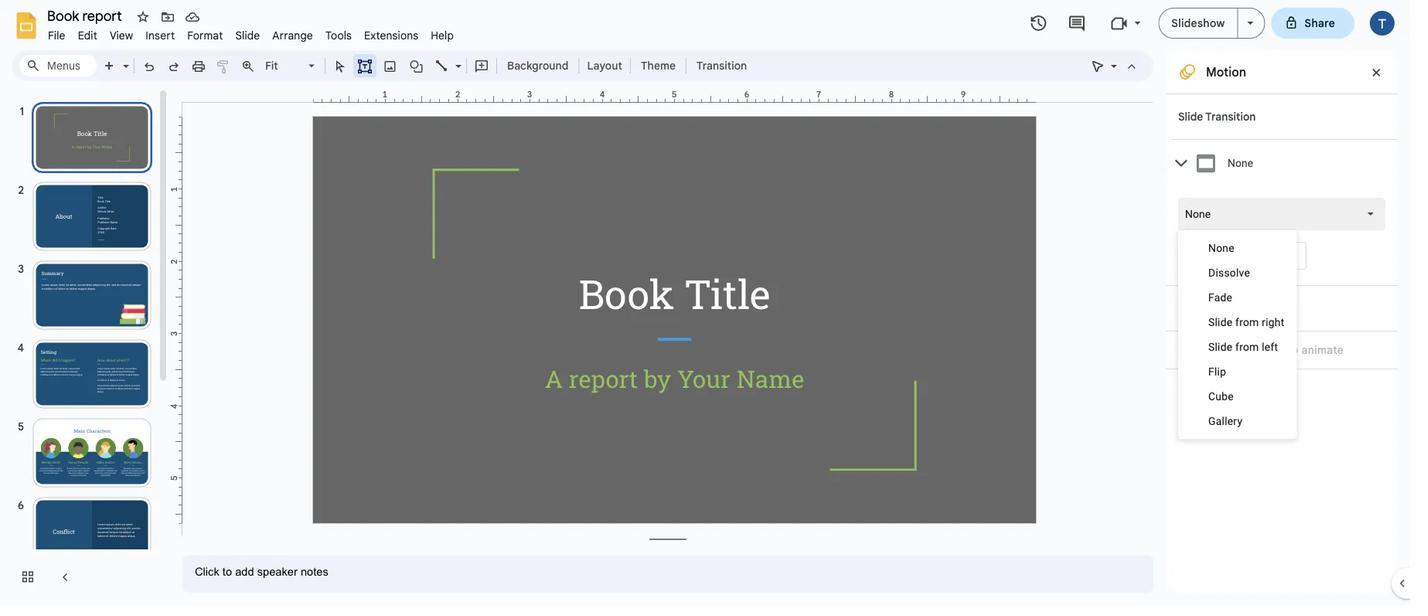 Task type: describe. For each thing, give the bounding box(es) containing it.
from for left
[[1236, 341, 1260, 354]]

transition inside transition button
[[697, 59, 747, 72]]

help menu item
[[425, 26, 460, 44]]

none tab
[[1173, 139, 1399, 186]]

slide for slide from right
[[1209, 316, 1233, 329]]

object animations
[[1179, 302, 1273, 315]]

none inside "list box"
[[1186, 208, 1211, 220]]

object
[[1252, 343, 1285, 357]]

list box inside motion "application"
[[1179, 231, 1298, 439]]

shape image
[[408, 55, 426, 77]]

an
[[1236, 343, 1249, 357]]

none tab panel
[[1173, 186, 1399, 285]]

select an object to animate button
[[1179, 341, 1355, 360]]

Zoom text field
[[263, 55, 306, 77]]

slide from right
[[1209, 316, 1285, 329]]

none list box
[[1179, 198, 1386, 231]]

extensions menu item
[[358, 26, 425, 44]]

theme
[[641, 59, 676, 72]]

object
[[1179, 302, 1213, 315]]

slideshow button
[[1159, 8, 1239, 39]]

main toolbar
[[96, 54, 755, 78]]

slide for slide transition
[[1179, 110, 1204, 123]]

play button
[[1179, 382, 1240, 410]]

none option
[[1186, 207, 1211, 222]]

dissolve
[[1209, 266, 1251, 279]]

animate
[[1302, 343, 1345, 357]]

view
[[110, 29, 133, 42]]

mode and view toolbar
[[1086, 50, 1145, 81]]

navigation inside motion "application"
[[0, 87, 170, 606]]

share
[[1305, 16, 1336, 30]]

motion
[[1207, 64, 1247, 80]]

new slide with layout image
[[119, 56, 129, 61]]

motion application
[[0, 0, 1411, 606]]

apply
[[1203, 250, 1229, 262]]

theme button
[[634, 54, 683, 77]]

transition inside motion "section"
[[1206, 110, 1257, 123]]

help
[[431, 29, 454, 42]]

slides
[[1257, 250, 1283, 262]]

Star checkbox
[[132, 6, 154, 28]]

fade
[[1209, 291, 1233, 304]]

tools menu item
[[319, 26, 358, 44]]

gallery
[[1209, 415, 1243, 428]]

from for right
[[1236, 316, 1260, 329]]

background button
[[500, 54, 576, 77]]

flip
[[1209, 365, 1227, 378]]

Rename text field
[[42, 6, 131, 25]]

arrange
[[273, 29, 313, 42]]

cube
[[1209, 390, 1234, 403]]

slide from left
[[1209, 341, 1279, 354]]

none inside 'tab'
[[1228, 157, 1254, 170]]

tools
[[326, 29, 352, 42]]

slide for slide
[[235, 29, 260, 42]]



Task type: vqa. For each thing, say whether or not it's contained in the screenshot.
Slide within the menu item
yes



Task type: locate. For each thing, give the bounding box(es) containing it.
from
[[1236, 316, 1260, 329], [1236, 341, 1260, 354]]

from down animations
[[1236, 316, 1260, 329]]

arrange menu item
[[266, 26, 319, 44]]

list box
[[1179, 231, 1298, 439]]

to inside apply to all slides button
[[1232, 250, 1241, 262]]

transition down 'motion' on the top
[[1206, 110, 1257, 123]]

insert
[[146, 29, 175, 42]]

select an object to animate
[[1200, 343, 1345, 357]]

none
[[1228, 157, 1254, 170], [1186, 208, 1211, 220], [1209, 242, 1235, 254]]

1 horizontal spatial to
[[1288, 343, 1299, 357]]

list box containing none
[[1179, 231, 1298, 439]]

0 horizontal spatial to
[[1232, 250, 1241, 262]]

share button
[[1272, 8, 1355, 39]]

all
[[1244, 250, 1254, 262]]

1 vertical spatial none
[[1186, 208, 1211, 220]]

animations
[[1216, 302, 1273, 315]]

slide
[[235, 29, 260, 42], [1179, 110, 1204, 123], [1209, 316, 1233, 329], [1209, 341, 1233, 354]]

select line image
[[452, 56, 462, 61]]

slideshow
[[1172, 16, 1226, 30]]

edit menu item
[[72, 26, 104, 44]]

background
[[507, 59, 569, 72]]

layout
[[587, 59, 623, 72]]

transition
[[697, 59, 747, 72], [1206, 110, 1257, 123]]

1 from from the top
[[1236, 316, 1260, 329]]

file menu item
[[42, 26, 72, 44]]

none down slide transition
[[1228, 157, 1254, 170]]

select
[[1200, 343, 1233, 357]]

right
[[1263, 316, 1285, 329]]

to left all at the top
[[1232, 250, 1241, 262]]

extensions
[[364, 29, 419, 42]]

slide menu item
[[229, 26, 266, 44]]

menu bar banner
[[0, 0, 1411, 606]]

layout button
[[583, 54, 627, 77]]

none inside list box
[[1209, 242, 1235, 254]]

none up dissolve
[[1209, 242, 1235, 254]]

file
[[48, 29, 65, 42]]

apply to all slides
[[1203, 250, 1283, 262]]

0 horizontal spatial transition
[[697, 59, 747, 72]]

play
[[1198, 389, 1221, 403]]

insert image image
[[382, 55, 400, 77]]

menu bar containing file
[[42, 20, 460, 46]]

Zoom field
[[261, 55, 322, 78]]

0 vertical spatial from
[[1236, 316, 1260, 329]]

transition right theme
[[697, 59, 747, 72]]

1 vertical spatial transition
[[1206, 110, 1257, 123]]

0 vertical spatial none
[[1228, 157, 1254, 170]]

transition button
[[690, 54, 754, 77]]

navigation
[[0, 87, 170, 606]]

left
[[1263, 341, 1279, 354]]

none up apply
[[1186, 208, 1211, 220]]

presentation options image
[[1248, 22, 1254, 25]]

to inside "select an object to animate" button
[[1288, 343, 1299, 357]]

view menu item
[[104, 26, 139, 44]]

menu bar inside menu bar banner
[[42, 20, 460, 46]]

from left left
[[1236, 341, 1260, 354]]

format menu item
[[181, 26, 229, 44]]

2 from from the top
[[1236, 341, 1260, 354]]

2 vertical spatial none
[[1209, 242, 1235, 254]]

menu bar
[[42, 20, 460, 46]]

insert menu item
[[139, 26, 181, 44]]

Menus field
[[19, 55, 97, 77]]

to
[[1232, 250, 1241, 262], [1288, 343, 1299, 357]]

slide transition
[[1179, 110, 1257, 123]]

1 horizontal spatial transition
[[1206, 110, 1257, 123]]

edit
[[78, 29, 97, 42]]

0 vertical spatial transition
[[697, 59, 747, 72]]

slide for slide from left
[[1209, 341, 1233, 354]]

slide inside motion "section"
[[1179, 110, 1204, 123]]

slide inside menu item
[[235, 29, 260, 42]]

to right left
[[1288, 343, 1299, 357]]

apply to all slides button
[[1179, 242, 1307, 270]]

0 vertical spatial to
[[1232, 250, 1241, 262]]

motion section
[[1166, 50, 1399, 593]]

format
[[187, 29, 223, 42]]

1 vertical spatial to
[[1288, 343, 1299, 357]]

1 vertical spatial from
[[1236, 341, 1260, 354]]



